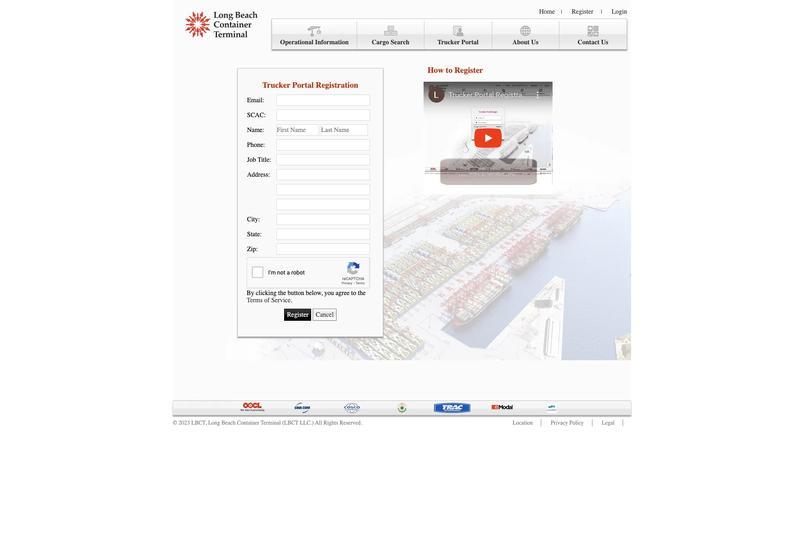 Task type: describe. For each thing, give the bounding box(es) containing it.
privacy policy
[[551, 420, 584, 427]]

Last Name text field
[[321, 125, 368, 136]]

search
[[391, 39, 410, 46]]

lbct,
[[191, 420, 207, 427]]

name
[[247, 127, 262, 134]]

: for email :
[[262, 97, 264, 104]]

portal for trucker portal
[[461, 39, 479, 46]]

scac :
[[247, 112, 266, 119]]

: for name :
[[262, 127, 264, 134]]

Phone text field
[[277, 139, 370, 151]]

cancel
[[316, 311, 334, 319]]

(lbct
[[282, 420, 298, 427]]

location link
[[513, 420, 533, 427]]

about
[[512, 39, 530, 46]]

Address text field
[[277, 169, 370, 181]]

operational
[[280, 39, 313, 46]]

home link
[[539, 8, 555, 15]]

privacy
[[551, 420, 568, 427]]

container
[[237, 420, 259, 427]]

©
[[173, 420, 177, 427]]

registration
[[316, 80, 358, 90]]

reserved.
[[340, 420, 362, 427]]

terms of service link
[[247, 297, 291, 304]]

phone
[[247, 141, 263, 149]]

about us link
[[492, 21, 559, 50]]

trucker portal link
[[425, 21, 492, 50]]

Zip text field
[[277, 244, 370, 255]]

Job Title text field
[[277, 154, 370, 166]]

contact us
[[578, 39, 608, 46]]

: for scac :
[[264, 112, 266, 119]]

portal for trucker portal registration
[[292, 80, 314, 90]]

long
[[208, 420, 220, 427]]

title
[[258, 156, 270, 164]]

trucker portal
[[438, 39, 479, 46]]

cargo search
[[372, 39, 410, 46]]

job
[[247, 156, 256, 164]]

home
[[539, 8, 555, 15]]

how
[[428, 66, 444, 75]]

login
[[612, 8, 627, 15]]

llc.)
[[300, 420, 314, 427]]

trucker portal registration
[[262, 80, 358, 90]]

2 the from the left
[[358, 290, 366, 297]]

2 | from the left
[[601, 8, 602, 15]]

email
[[247, 97, 262, 104]]

1 horizontal spatial register
[[572, 8, 593, 15]]

rights
[[324, 420, 338, 427]]

how to register
[[428, 66, 483, 75]]

by
[[247, 290, 254, 297]]

us for contact us
[[601, 39, 608, 46]]

state
[[247, 231, 260, 238]]

us for about us
[[531, 39, 538, 46]]

address :
[[247, 171, 270, 179]]



Task type: vqa. For each thing, say whether or not it's contained in the screenshot.
Terminal at the left bottom
yes



Task type: locate. For each thing, give the bounding box(es) containing it.
1 horizontal spatial to
[[446, 66, 453, 75]]

None submit
[[284, 309, 311, 321]]

0 horizontal spatial |
[[561, 8, 562, 15]]

1 horizontal spatial |
[[601, 8, 602, 15]]

us right contact
[[601, 39, 608, 46]]

trucker
[[438, 39, 460, 46], [262, 80, 290, 90]]

: right 'job'
[[270, 156, 271, 164]]

beach
[[221, 420, 236, 427]]

: for zip :
[[256, 246, 258, 253]]

to
[[446, 66, 453, 75], [351, 290, 356, 297]]

1 horizontal spatial the
[[358, 290, 366, 297]]

operational information link
[[272, 21, 357, 50]]

menu bar
[[272, 19, 627, 50]]

legal link
[[602, 420, 615, 427]]

the right agree
[[358, 290, 366, 297]]

button
[[288, 290, 304, 297]]

portal
[[461, 39, 479, 46], [292, 80, 314, 90]]

menu bar containing operational information
[[272, 19, 627, 50]]

register
[[572, 8, 593, 15], [455, 66, 483, 75]]

State text field
[[277, 229, 370, 240]]

of
[[264, 297, 270, 304]]

you
[[324, 290, 334, 297]]

: up title
[[263, 141, 265, 149]]

trucker up how to register
[[438, 39, 460, 46]]

cancel button
[[313, 309, 337, 321]]

|
[[561, 8, 562, 15], [601, 8, 602, 15]]

0 horizontal spatial the
[[278, 290, 286, 297]]

| left login
[[601, 8, 602, 15]]

the left .
[[278, 290, 286, 297]]

: up state :
[[258, 216, 260, 223]]

login link
[[612, 8, 627, 15]]

us right about
[[531, 39, 538, 46]]

scac
[[247, 112, 264, 119]]

: down email :
[[264, 112, 266, 119]]

: for city :
[[258, 216, 260, 223]]

None text field
[[277, 199, 370, 210]]

zip :
[[247, 246, 258, 253]]

0 horizontal spatial trucker
[[262, 80, 290, 90]]

contact
[[578, 39, 600, 46]]

service
[[271, 297, 291, 304]]

: for address :
[[268, 171, 270, 179]]

: for phone :
[[263, 141, 265, 149]]

privacy policy link
[[551, 420, 584, 427]]

1 vertical spatial register
[[455, 66, 483, 75]]

Name text field
[[277, 125, 319, 136]]

the
[[278, 290, 286, 297], [358, 290, 366, 297]]

terms
[[247, 297, 263, 304]]

job title :
[[247, 156, 271, 164]]

legal
[[602, 420, 615, 427]]

:
[[262, 97, 264, 104], [264, 112, 266, 119], [262, 127, 264, 134], [263, 141, 265, 149], [270, 156, 271, 164], [268, 171, 270, 179], [258, 216, 260, 223], [260, 231, 262, 238], [256, 246, 258, 253]]

0 horizontal spatial to
[[351, 290, 356, 297]]

cargo search link
[[357, 21, 425, 50]]

agree
[[336, 290, 350, 297]]

policy
[[569, 420, 584, 427]]

city
[[247, 216, 258, 223]]

2 us from the left
[[601, 39, 608, 46]]

all
[[315, 420, 322, 427]]

.
[[291, 297, 292, 304]]

to right agree
[[351, 290, 356, 297]]

: down state :
[[256, 246, 258, 253]]

to right how at the top of the page
[[446, 66, 453, 75]]

cargo
[[372, 39, 389, 46]]

0 horizontal spatial register
[[455, 66, 483, 75]]

us
[[531, 39, 538, 46], [601, 39, 608, 46]]

1 horizontal spatial us
[[601, 39, 608, 46]]

portal up 'email' text field
[[292, 80, 314, 90]]

register down trucker portal at the top of the page
[[455, 66, 483, 75]]

2023
[[179, 420, 190, 427]]

None text field
[[277, 184, 370, 195]]

trucker for trucker portal
[[438, 39, 460, 46]]

to inside by clicking the button below, you agree to the terms of service .
[[351, 290, 356, 297]]

: down title
[[268, 171, 270, 179]]

zip
[[247, 246, 256, 253]]

portal up how to register
[[461, 39, 479, 46]]

0 vertical spatial register
[[572, 8, 593, 15]]

SCAC text field
[[277, 110, 370, 121]]

name :
[[247, 127, 264, 134]]

0 horizontal spatial us
[[531, 39, 538, 46]]

location
[[513, 420, 533, 427]]

below,
[[306, 290, 323, 297]]

| right home
[[561, 8, 562, 15]]

contact us link
[[559, 21, 627, 50]]

trucker up email :
[[262, 80, 290, 90]]

about us
[[512, 39, 538, 46]]

information
[[315, 39, 349, 46]]

state :
[[247, 231, 262, 238]]

1 vertical spatial portal
[[292, 80, 314, 90]]

: for state :
[[260, 231, 262, 238]]

trucker for trucker portal registration
[[262, 80, 290, 90]]

1 vertical spatial to
[[351, 290, 356, 297]]

terminal
[[261, 420, 281, 427]]

City text field
[[277, 214, 370, 225]]

0 vertical spatial trucker
[[438, 39, 460, 46]]

1 the from the left
[[278, 290, 286, 297]]

1 | from the left
[[561, 8, 562, 15]]

1 us from the left
[[531, 39, 538, 46]]

1 vertical spatial trucker
[[262, 80, 290, 90]]

clicking
[[256, 290, 277, 297]]

: down scac :
[[262, 127, 264, 134]]

: down city :
[[260, 231, 262, 238]]

: up scac :
[[262, 97, 264, 104]]

0 vertical spatial portal
[[461, 39, 479, 46]]

1 horizontal spatial trucker
[[438, 39, 460, 46]]

email :
[[247, 97, 264, 104]]

operational information
[[280, 39, 349, 46]]

register link
[[572, 8, 593, 15]]

city :
[[247, 216, 260, 223]]

© 2023 lbct, long beach container terminal (lbct llc.) all rights reserved.
[[173, 420, 362, 427]]

address
[[247, 171, 268, 179]]

Email text field
[[277, 95, 370, 106]]

by clicking the button below, you agree to the terms of service .
[[247, 290, 366, 304]]

register up the contact us link
[[572, 8, 593, 15]]

0 horizontal spatial portal
[[292, 80, 314, 90]]

0 vertical spatial to
[[446, 66, 453, 75]]

1 horizontal spatial portal
[[461, 39, 479, 46]]

phone :
[[247, 141, 265, 149]]



